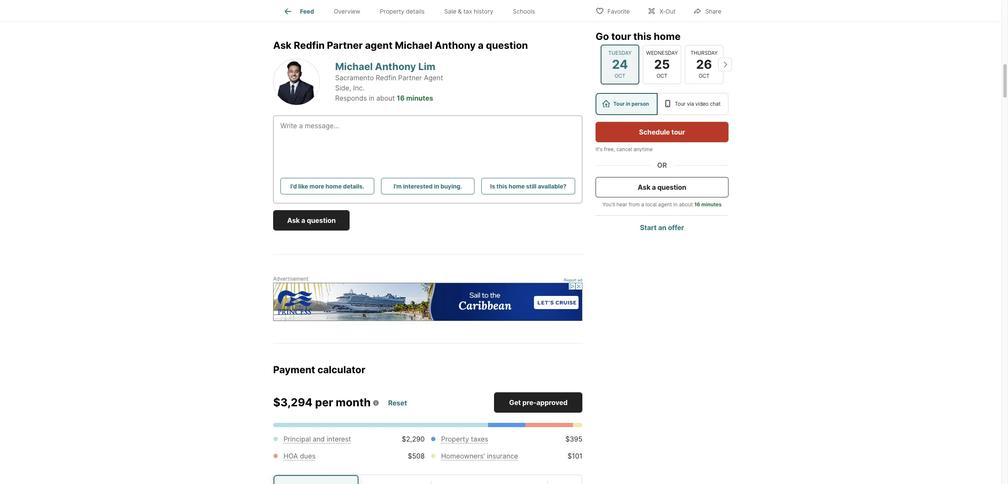 Task type: locate. For each thing, give the bounding box(es) containing it.
anytime
[[634, 146, 653, 152]]

a down the "like"
[[301, 216, 305, 225]]

$508
[[408, 452, 425, 460]]

0 vertical spatial property
[[380, 8, 404, 15]]

property
[[380, 8, 404, 15], [441, 435, 469, 443]]

a
[[478, 40, 484, 52], [652, 183, 656, 192], [641, 201, 644, 208], [301, 216, 305, 225]]

redfin
[[294, 40, 325, 52], [376, 74, 396, 82]]

0 vertical spatial minutes
[[406, 94, 433, 103]]

2 horizontal spatial home
[[654, 31, 681, 42]]

and
[[313, 435, 325, 443]]

1 vertical spatial property
[[441, 435, 469, 443]]

2 horizontal spatial oct
[[699, 73, 710, 79]]

tour via video chat
[[675, 101, 721, 107]]

1 horizontal spatial partner
[[398, 74, 422, 82]]

0 horizontal spatial ask a question button
[[273, 210, 350, 231]]

ask a question button
[[596, 177, 729, 198], [273, 210, 350, 231]]

1 vertical spatial ask a question button
[[273, 210, 350, 231]]

schedule tour button
[[596, 122, 729, 142]]

ask a question up you'll hear from a local agent in about 16 minutes
[[638, 183, 686, 192]]

tour inside option
[[675, 101, 686, 107]]

property up the homeowners'
[[441, 435, 469, 443]]

0 horizontal spatial anthony
[[375, 61, 416, 72]]

None button
[[601, 44, 639, 85], [643, 45, 681, 84], [685, 45, 723, 84], [601, 44, 639, 85], [643, 45, 681, 84], [685, 45, 723, 84]]

home up "wednesday"
[[654, 31, 681, 42]]

cancel
[[616, 146, 632, 152]]

in left buying.
[[434, 183, 439, 190]]

in left person
[[626, 101, 630, 107]]

start an offer link
[[640, 223, 684, 232]]

principal and interest
[[283, 435, 351, 443]]

schedule tour
[[639, 128, 685, 136]]

anthony inside michael anthony lim sacramento redfin partner agent side, inc. responds in about 16 minutes
[[375, 61, 416, 72]]

tour inside option
[[613, 101, 625, 107]]

1 horizontal spatial redfin
[[376, 74, 396, 82]]

ask a question button down more
[[273, 210, 350, 231]]

2 vertical spatial ask
[[287, 216, 300, 225]]

1 horizontal spatial this
[[633, 31, 651, 42]]

1 horizontal spatial property
[[441, 435, 469, 443]]

0 vertical spatial agent
[[365, 40, 393, 52]]

tour right schedule at the top
[[671, 128, 685, 136]]

next image
[[718, 58, 732, 71]]

0 horizontal spatial ask a question
[[287, 216, 336, 225]]

details
[[406, 8, 425, 15]]

is this home still available? button
[[481, 178, 575, 195]]

in
[[369, 94, 374, 103], [626, 101, 630, 107], [434, 183, 439, 190], [673, 201, 678, 208]]

1 vertical spatial anthony
[[375, 61, 416, 72]]

i'd like more home details. button
[[280, 178, 374, 195]]

$3,294
[[273, 396, 313, 409]]

0 horizontal spatial redfin
[[294, 40, 325, 52]]

list box
[[596, 93, 729, 115]]

0 horizontal spatial agent
[[365, 40, 393, 52]]

1 vertical spatial about
[[679, 201, 693, 208]]

0 horizontal spatial this
[[496, 183, 507, 190]]

list box containing tour in person
[[596, 93, 729, 115]]

payment calculator
[[273, 364, 365, 376]]

1 vertical spatial agent
[[658, 201, 672, 208]]

wednesday 25 oct
[[646, 50, 678, 79]]

0 horizontal spatial minutes
[[406, 94, 433, 103]]

0 vertical spatial tour
[[611, 31, 631, 42]]

michael up lim
[[395, 40, 432, 52]]

it's free, cancel anytime
[[596, 146, 653, 152]]

home for more
[[326, 183, 342, 190]]

1 vertical spatial minutes
[[701, 201, 722, 208]]

home for this
[[654, 31, 681, 42]]

share button
[[686, 2, 729, 19]]

1 tour from the left
[[613, 101, 625, 107]]

1 vertical spatial michael
[[335, 61, 373, 72]]

1 horizontal spatial agent
[[658, 201, 672, 208]]

0 horizontal spatial michael
[[335, 61, 373, 72]]

principal
[[283, 435, 311, 443]]

report ad button
[[564, 278, 582, 284]]

minutes
[[406, 94, 433, 103], [701, 201, 722, 208]]

0 vertical spatial ask a question button
[[596, 177, 729, 198]]

start
[[640, 223, 657, 232]]

overview tab
[[324, 1, 370, 22]]

sacramento
[[335, 74, 374, 82]]

principal and interest link
[[283, 435, 351, 443]]

insurance
[[487, 452, 518, 460]]

ask down i'd
[[287, 216, 300, 225]]

ask for bottommost ask a question button
[[287, 216, 300, 225]]

oct down 24
[[615, 73, 625, 79]]

a down history
[[478, 40, 484, 52]]

history
[[474, 8, 493, 15]]

from
[[629, 201, 640, 208]]

partner up sacramento
[[327, 40, 363, 52]]

in right responds
[[369, 94, 374, 103]]

oct
[[615, 73, 625, 79], [657, 73, 667, 79], [699, 73, 710, 79]]

tour left via
[[675, 101, 686, 107]]

x-out
[[659, 7, 676, 15]]

1 oct from the left
[[615, 73, 625, 79]]

redfin down michael anthony lim link
[[376, 74, 396, 82]]

home
[[654, 31, 681, 42], [326, 183, 342, 190], [509, 183, 525, 190]]

tour up tuesday
[[611, 31, 631, 42]]

michael up sacramento
[[335, 61, 373, 72]]

feed
[[300, 8, 314, 15]]

2 oct from the left
[[657, 73, 667, 79]]

anthony down the &
[[435, 40, 476, 52]]

ask up the local
[[638, 183, 650, 192]]

tour inside button
[[671, 128, 685, 136]]

partner down lim
[[398, 74, 422, 82]]

1 vertical spatial tour
[[671, 128, 685, 136]]

redfin inside michael anthony lim sacramento redfin partner agent side, inc. responds in about 16 minutes
[[376, 74, 396, 82]]

ask for rightmost ask a question button
[[638, 183, 650, 192]]

1 horizontal spatial oct
[[657, 73, 667, 79]]

ask down "feed" link
[[273, 40, 291, 52]]

0 vertical spatial this
[[633, 31, 651, 42]]

feed link
[[283, 6, 314, 17]]

0 horizontal spatial oct
[[615, 73, 625, 79]]

details.
[[343, 183, 364, 190]]

1 horizontal spatial ask a question
[[638, 183, 686, 192]]

home right more
[[326, 183, 342, 190]]

0 vertical spatial 16
[[397, 94, 405, 103]]

this
[[633, 31, 651, 42], [496, 183, 507, 190]]

agent right the local
[[658, 201, 672, 208]]

go
[[596, 31, 609, 42]]

2 tour from the left
[[675, 101, 686, 107]]

1 horizontal spatial anthony
[[435, 40, 476, 52]]

tour left person
[[613, 101, 625, 107]]

0 horizontal spatial home
[[326, 183, 342, 190]]

1 vertical spatial ask
[[638, 183, 650, 192]]

calculator
[[317, 364, 365, 376]]

oct down 25
[[657, 73, 667, 79]]

0 vertical spatial about
[[376, 94, 395, 103]]

i'm interested in buying. button
[[381, 178, 475, 195]]

ask a question button up you'll hear from a local agent in about 16 minutes
[[596, 177, 729, 198]]

tour for schedule
[[671, 128, 685, 136]]

tour for tour in person
[[613, 101, 625, 107]]

oct for 26
[[699, 73, 710, 79]]

1 vertical spatial 16
[[694, 201, 700, 208]]

0 vertical spatial ask
[[273, 40, 291, 52]]

1 horizontal spatial question
[[486, 40, 528, 52]]

1 horizontal spatial 16
[[694, 201, 700, 208]]

anthony down ask redfin partner agent michael anthony a question
[[375, 61, 416, 72]]

1 vertical spatial question
[[657, 183, 686, 192]]

property inside tab
[[380, 8, 404, 15]]

home inside button
[[509, 183, 525, 190]]

0 horizontal spatial about
[[376, 94, 395, 103]]

redfin down feed
[[294, 40, 325, 52]]

share
[[705, 7, 721, 15]]

0 horizontal spatial tour
[[613, 101, 625, 107]]

michael anthony lim sacramento redfin partner agent side, inc. responds in about 16 minutes
[[335, 61, 443, 103]]

0 horizontal spatial property
[[380, 8, 404, 15]]

3 oct from the left
[[699, 73, 710, 79]]

1 horizontal spatial michael
[[395, 40, 432, 52]]

agent
[[365, 40, 393, 52], [658, 201, 672, 208]]

or
[[657, 161, 667, 169]]

oct down 26
[[699, 73, 710, 79]]

tab list
[[273, 0, 552, 22]]

property left "details"
[[380, 8, 404, 15]]

0 vertical spatial ask a question
[[638, 183, 686, 192]]

oct for 25
[[657, 73, 667, 79]]

tour in person option
[[596, 93, 657, 115]]

ask a question down more
[[287, 216, 336, 225]]

favorite
[[607, 7, 630, 15]]

2 horizontal spatial question
[[657, 183, 686, 192]]

anthony
[[435, 40, 476, 52], [375, 61, 416, 72]]

this up "wednesday"
[[633, 31, 651, 42]]

ask
[[273, 40, 291, 52], [638, 183, 650, 192], [287, 216, 300, 225]]

get pre-approved button
[[494, 392, 582, 413]]

tax
[[463, 8, 472, 15]]

ask redfin partner agent michael anthony a question
[[273, 40, 528, 52]]

this right is
[[496, 183, 507, 190]]

i'm interested in buying.
[[394, 183, 462, 190]]

oct inside tuesday 24 oct
[[615, 73, 625, 79]]

0 vertical spatial partner
[[327, 40, 363, 52]]

question up you'll hear from a local agent in about 16 minutes
[[657, 183, 686, 192]]

1 vertical spatial this
[[496, 183, 507, 190]]

home left still
[[509, 183, 525, 190]]

you'll
[[602, 201, 615, 208]]

taxes
[[471, 435, 488, 443]]

about down michael anthony lim link
[[376, 94, 395, 103]]

0 horizontal spatial 16
[[397, 94, 405, 103]]

1 horizontal spatial home
[[509, 183, 525, 190]]

partner
[[327, 40, 363, 52], [398, 74, 422, 82]]

oct inside wednesday 25 oct
[[657, 73, 667, 79]]

i'm
[[394, 183, 402, 190]]

more
[[309, 183, 324, 190]]

agent up michael anthony lim link
[[365, 40, 393, 52]]

home inside button
[[326, 183, 342, 190]]

question down schools tab
[[486, 40, 528, 52]]

0 horizontal spatial tour
[[611, 31, 631, 42]]

approved
[[536, 398, 567, 407]]

this inside button
[[496, 183, 507, 190]]

agent
[[424, 74, 443, 82]]

oct inside thursday 26 oct
[[699, 73, 710, 79]]

question down more
[[307, 216, 336, 225]]

1 horizontal spatial tour
[[671, 128, 685, 136]]

ask a question
[[638, 183, 686, 192], [287, 216, 336, 225]]

0 vertical spatial michael
[[395, 40, 432, 52]]

1 vertical spatial partner
[[398, 74, 422, 82]]

0 horizontal spatial question
[[307, 216, 336, 225]]

local
[[645, 201, 657, 208]]

ad region
[[273, 283, 582, 321]]

ad
[[578, 278, 582, 282]]

overview
[[334, 8, 360, 15]]

lim
[[418, 61, 435, 72]]

1 horizontal spatial ask a question button
[[596, 177, 729, 198]]

person
[[632, 101, 649, 107]]

about up offer
[[679, 201, 693, 208]]

question
[[486, 40, 528, 52], [657, 183, 686, 192], [307, 216, 336, 225]]

a up the local
[[652, 183, 656, 192]]

tour via video chat option
[[657, 93, 729, 115]]

1 vertical spatial redfin
[[376, 74, 396, 82]]

chat
[[710, 101, 721, 107]]

property details tab
[[370, 1, 434, 22]]

1 horizontal spatial tour
[[675, 101, 686, 107]]

hoa dues link
[[283, 452, 316, 460]]



Task type: vqa. For each thing, say whether or not it's contained in the screenshot.
the left about
yes



Task type: describe. For each thing, give the bounding box(es) containing it.
tour for go
[[611, 31, 631, 42]]

25
[[654, 57, 670, 72]]

reset
[[388, 399, 407, 408]]

partner inside michael anthony lim sacramento redfin partner agent side, inc. responds in about 16 minutes
[[398, 74, 422, 82]]

sale & tax history tab
[[434, 1, 503, 22]]

out
[[665, 7, 676, 15]]

buying.
[[440, 183, 462, 190]]

0 vertical spatial redfin
[[294, 40, 325, 52]]

0 horizontal spatial partner
[[327, 40, 363, 52]]

report ad
[[564, 278, 582, 282]]

property taxes link
[[441, 435, 488, 443]]

an
[[658, 223, 666, 232]]

it's
[[596, 146, 603, 152]]

property for property taxes
[[441, 435, 469, 443]]

you'll hear from a local agent in about 16 minutes
[[602, 201, 722, 208]]

1 vertical spatial ask a question
[[287, 216, 336, 225]]

report
[[564, 278, 576, 282]]

interest
[[327, 435, 351, 443]]

start an offer
[[640, 223, 684, 232]]

sale
[[444, 8, 456, 15]]

in inside "button"
[[434, 183, 439, 190]]

free,
[[604, 146, 615, 152]]

hoa
[[283, 452, 298, 460]]

is this home still available?
[[490, 183, 566, 190]]

michael inside michael anthony lim sacramento redfin partner agent side, inc. responds in about 16 minutes
[[335, 61, 373, 72]]

oct for 24
[[615, 73, 625, 79]]

x-
[[659, 7, 665, 15]]

0 vertical spatial question
[[486, 40, 528, 52]]

26
[[696, 57, 712, 72]]

get
[[509, 398, 521, 407]]

0 vertical spatial anthony
[[435, 40, 476, 52]]

still
[[526, 183, 536, 190]]

michael anthony lim link
[[335, 61, 435, 72]]

x-out button
[[640, 2, 683, 19]]

property for property details
[[380, 8, 404, 15]]

pre-
[[522, 398, 536, 407]]

$3,294 per month
[[273, 396, 371, 409]]

homeowners' insurance
[[441, 452, 518, 460]]

sale & tax history
[[444, 8, 493, 15]]

2 vertical spatial question
[[307, 216, 336, 225]]

in inside michael anthony lim sacramento redfin partner agent side, inc. responds in about 16 minutes
[[369, 94, 374, 103]]

wednesday
[[646, 50, 678, 56]]

payment
[[273, 364, 315, 376]]

property taxes
[[441, 435, 488, 443]]

$2,290
[[402, 435, 425, 443]]

via
[[687, 101, 694, 107]]

reset button
[[388, 396, 407, 411]]

sacramento redfin partner agentmichael anthony lim image
[[273, 59, 320, 105]]

side,
[[335, 84, 351, 92]]

month
[[336, 396, 371, 409]]

per
[[315, 396, 333, 409]]

interested
[[403, 183, 433, 190]]

hear
[[616, 201, 627, 208]]

video
[[695, 101, 709, 107]]

like
[[298, 183, 308, 190]]

a right from
[[641, 201, 644, 208]]

Write a message... text field
[[280, 121, 575, 151]]

get pre-approved
[[509, 398, 567, 407]]

homeowners' insurance link
[[441, 452, 518, 460]]

1 horizontal spatial about
[[679, 201, 693, 208]]

available?
[[538, 183, 566, 190]]

thursday 26 oct
[[690, 50, 718, 79]]

about inside michael anthony lim sacramento redfin partner agent side, inc. responds in about 16 minutes
[[376, 94, 395, 103]]

16 inside michael anthony lim sacramento redfin partner agent side, inc. responds in about 16 minutes
[[397, 94, 405, 103]]

responds
[[335, 94, 367, 103]]

&
[[458, 8, 462, 15]]

hoa dues
[[283, 452, 316, 460]]

inc.
[[353, 84, 365, 92]]

24
[[612, 57, 628, 72]]

tab list containing feed
[[273, 0, 552, 22]]

tuesday
[[608, 50, 632, 56]]

1 horizontal spatial minutes
[[701, 201, 722, 208]]

is
[[490, 183, 495, 190]]

in up offer
[[673, 201, 678, 208]]

offer
[[668, 223, 684, 232]]

i'd
[[290, 183, 297, 190]]

tuesday 24 oct
[[608, 50, 632, 79]]

thursday
[[690, 50, 718, 56]]

$395
[[565, 435, 582, 443]]

$101
[[568, 452, 582, 460]]

property details
[[380, 8, 425, 15]]

schools
[[513, 8, 535, 15]]

advertisement
[[273, 276, 308, 282]]

in inside option
[[626, 101, 630, 107]]

go tour this home
[[596, 31, 681, 42]]

i'd like more home details.
[[290, 183, 364, 190]]

minutes inside michael anthony lim sacramento redfin partner agent side, inc. responds in about 16 minutes
[[406, 94, 433, 103]]

tour in person
[[613, 101, 649, 107]]

schools tab
[[503, 1, 545, 22]]

tour for tour via video chat
[[675, 101, 686, 107]]



